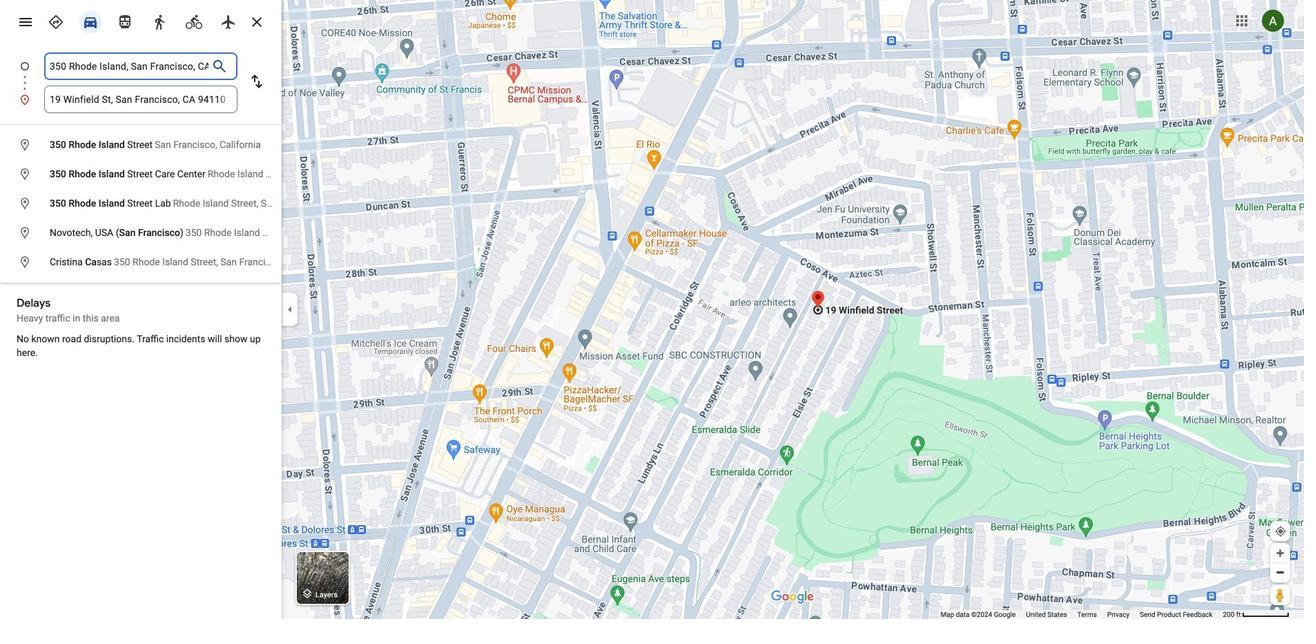 Task type: vqa. For each thing, say whether or not it's contained in the screenshot.
field
yes



Task type: locate. For each thing, give the bounding box(es) containing it.
none radio inside google maps element
[[41, 8, 70, 33]]

flights image
[[220, 14, 237, 30]]

2 cell from the top
[[0, 163, 402, 186]]

none radio right walking option
[[180, 8, 209, 33]]

none radio cycling
[[180, 8, 209, 33]]

none radio left cycling option
[[145, 8, 174, 33]]

list item down 'starting point 350 rhode island, san francisco, ca' field
[[0, 86, 282, 113]]

3 none radio from the left
[[145, 8, 174, 33]]

3 cell from the top
[[0, 193, 367, 215]]

2 none field from the top
[[50, 86, 232, 113]]

5 none radio from the left
[[214, 8, 243, 33]]

show your location image
[[1275, 525, 1287, 538]]

1 list item from the top
[[0, 52, 282, 97]]

grid
[[0, 131, 402, 277]]

cycling image
[[186, 14, 202, 30]]

none field up destination 19 winfield st, san francisco, ca 94110 field
[[50, 52, 209, 80]]

google maps element
[[0, 0, 1304, 619]]

None radio
[[41, 8, 70, 33]]

list item down transit icon
[[0, 52, 282, 97]]

list inside google maps element
[[0, 52, 282, 113]]

none radio right driving option
[[110, 8, 139, 33]]

4 none radio from the left
[[180, 8, 209, 33]]

list item
[[0, 52, 282, 97], [0, 86, 282, 113]]

1 none radio from the left
[[76, 8, 105, 33]]

none radio left transit option
[[76, 8, 105, 33]]

4 cell from the top
[[0, 222, 398, 244]]

2 none radio from the left
[[110, 8, 139, 33]]

google account: augustus odena  
(augustus@adept.ai) image
[[1262, 10, 1284, 32]]

Destination 19 Winfield St, San Francisco, CA 94110 field
[[50, 91, 232, 108]]

none field down 'starting point 350 rhode island, san francisco, ca' field
[[50, 86, 232, 113]]

1 none field from the top
[[50, 52, 209, 80]]

transit image
[[117, 14, 133, 30]]

zoom in image
[[1275, 548, 1286, 559]]

none radio right cycling option
[[214, 8, 243, 33]]

cell
[[0, 134, 273, 156], [0, 163, 402, 186], [0, 193, 367, 215], [0, 222, 398, 244], [0, 251, 298, 274]]

None field
[[50, 52, 209, 80], [50, 86, 232, 113]]

1 vertical spatial none field
[[50, 86, 232, 113]]

directions main content
[[0, 0, 282, 619]]

0 vertical spatial none field
[[50, 52, 209, 80]]

None radio
[[76, 8, 105, 33], [110, 8, 139, 33], [145, 8, 174, 33], [180, 8, 209, 33], [214, 8, 243, 33]]

list
[[0, 52, 282, 113]]



Task type: describe. For each thing, give the bounding box(es) containing it.
driving image
[[82, 14, 99, 30]]

none field 'starting point 350 rhode island, san francisco, ca'
[[50, 52, 209, 80]]

none field destination 19 winfield st, san francisco, ca 94110
[[50, 86, 232, 113]]

grid inside google maps element
[[0, 131, 402, 277]]

Starting point 350 Rhode Island, San Francisco, CA field
[[50, 58, 209, 75]]

1 cell from the top
[[0, 134, 273, 156]]

zoom out image
[[1275, 568, 1286, 578]]

none radio walking
[[145, 8, 174, 33]]

none radio flights
[[214, 8, 243, 33]]

show street view coverage image
[[1270, 585, 1291, 606]]

none radio transit
[[110, 8, 139, 33]]

5 cell from the top
[[0, 251, 298, 274]]

collapse side panel image
[[282, 302, 298, 317]]

2 list item from the top
[[0, 86, 282, 113]]

none radio driving
[[76, 8, 105, 33]]

best travel modes image
[[48, 14, 64, 30]]

walking image
[[151, 14, 168, 30]]



